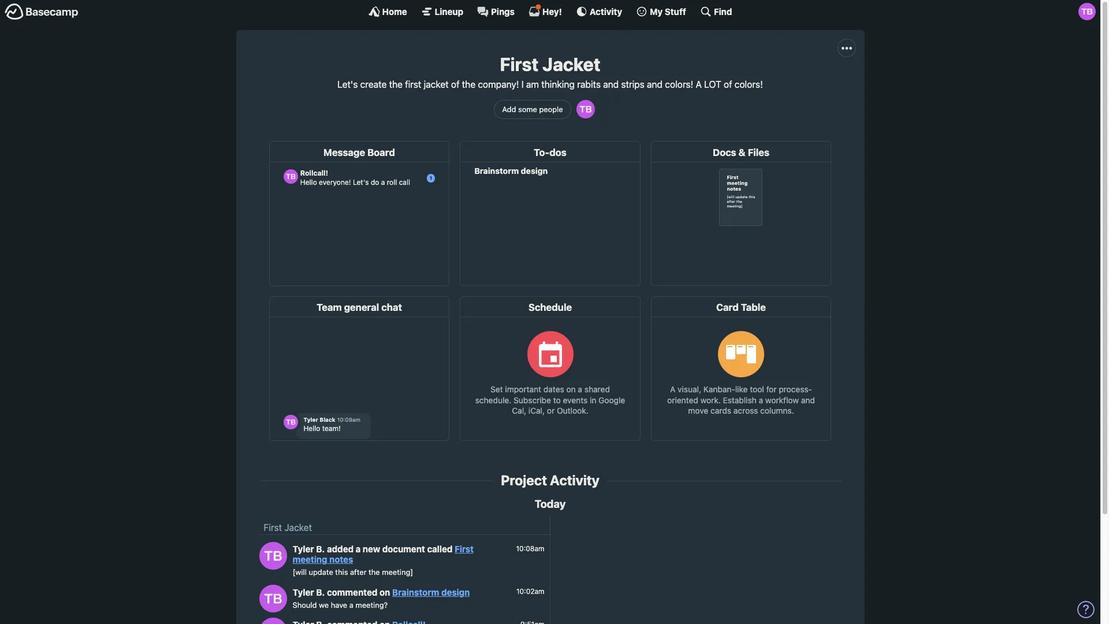 Task type: vqa. For each thing, say whether or not it's contained in the screenshot.
the topmost Job title (optional) text field
no



Task type: locate. For each thing, give the bounding box(es) containing it.
first jacket
[[264, 523, 312, 533]]

after
[[350, 568, 367, 577]]

a
[[696, 79, 702, 90]]

commented
[[327, 587, 378, 597]]

notes
[[329, 554, 353, 565]]

first inside the first meeting notes
[[455, 544, 474, 554]]

0 vertical spatial tyler black image
[[1079, 3, 1096, 20]]

first inside first jacket let's create the first jacket of the company! i am thinking rabits and strips and colors! a lot of colors!
[[500, 53, 539, 75]]

add some people link
[[494, 100, 571, 119]]

new
[[363, 544, 380, 554]]

0 vertical spatial first
[[500, 53, 539, 75]]

0 horizontal spatial colors!
[[665, 79, 694, 90]]

tyler b. added a new document called
[[293, 544, 455, 554]]

switch accounts image
[[5, 3, 79, 21]]

today
[[535, 497, 566, 510]]

1 and from the left
[[603, 79, 619, 90]]

tyler for tyler b. added a new document called
[[293, 544, 314, 554]]

2 horizontal spatial first
[[500, 53, 539, 75]]

should we have a meeting?
[[293, 600, 388, 610]]

2 vertical spatial first
[[455, 544, 474, 554]]

first meeting notes
[[293, 544, 474, 565]]

0 horizontal spatial first
[[264, 523, 282, 533]]

strips
[[621, 79, 645, 90]]

my
[[650, 6, 663, 16]]

first for first meeting notes
[[455, 544, 474, 554]]

b. for added
[[316, 544, 325, 554]]

0 horizontal spatial jacket
[[284, 523, 312, 533]]

people
[[539, 104, 563, 114]]

b. up we
[[316, 587, 325, 597]]

project activity
[[501, 472, 600, 488]]

b.
[[316, 544, 325, 554], [316, 587, 325, 597]]

a left new
[[356, 544, 361, 554]]

brainstorm
[[392, 587, 439, 597]]

tyler for tyler b. commented on brainstorm design
[[293, 587, 314, 597]]

0 horizontal spatial and
[[603, 79, 619, 90]]

activity
[[590, 6, 622, 16], [550, 472, 600, 488]]

jacket up meeting
[[284, 523, 312, 533]]

1 horizontal spatial first
[[455, 544, 474, 554]]

tyler black image
[[1079, 3, 1096, 20], [577, 100, 595, 119], [259, 542, 287, 570]]

the
[[389, 79, 403, 90], [462, 79, 476, 90], [369, 568, 380, 577]]

2 tyler from the top
[[293, 587, 314, 597]]

1 vertical spatial tyler black image
[[577, 100, 595, 119]]

and left the strips
[[603, 79, 619, 90]]

1 horizontal spatial jacket
[[543, 53, 601, 75]]

activity inside 'main' element
[[590, 6, 622, 16]]

0 vertical spatial tyler
[[293, 544, 314, 554]]

10:08am
[[516, 544, 545, 553]]

the for first
[[389, 79, 403, 90]]

2 b. from the top
[[316, 587, 325, 597]]

1 vertical spatial tyler
[[293, 587, 314, 597]]

lineup
[[435, 6, 463, 16]]

the left "company!"
[[462, 79, 476, 90]]

tyler up [will on the bottom of the page
[[293, 544, 314, 554]]

1 vertical spatial a
[[350, 600, 354, 610]]

stuff
[[665, 6, 686, 16]]

jacket inside first jacket let's create the first jacket of the company! i am thinking rabits and strips and colors! a lot of colors!
[[543, 53, 601, 75]]

tyler b. commented on brainstorm design
[[293, 587, 470, 597]]

b. left added
[[316, 544, 325, 554]]

2 and from the left
[[647, 79, 663, 90]]

0 vertical spatial activity
[[590, 6, 622, 16]]

1 vertical spatial b.
[[316, 587, 325, 597]]

jacket for first jacket let's create the first jacket of the company! i am thinking rabits and strips and colors! a lot of colors!
[[543, 53, 601, 75]]

activity left my at right
[[590, 6, 622, 16]]

project
[[501, 472, 547, 488]]

a
[[356, 544, 361, 554], [350, 600, 354, 610]]

[will
[[293, 568, 307, 577]]

1 horizontal spatial the
[[389, 79, 403, 90]]

first jacket link
[[264, 523, 312, 533]]

0 vertical spatial a
[[356, 544, 361, 554]]

a right have
[[350, 600, 354, 610]]

2 of from the left
[[724, 79, 732, 90]]

first jacket let's create the first jacket of the company! i am thinking rabits and strips and colors! a lot of colors!
[[338, 53, 763, 90]]

0 vertical spatial b.
[[316, 544, 325, 554]]

colors!
[[665, 79, 694, 90], [735, 79, 763, 90]]

i
[[522, 79, 524, 90]]

1 b. from the top
[[316, 544, 325, 554]]

2 colors! from the left
[[735, 79, 763, 90]]

the right after
[[369, 568, 380, 577]]

brainstorm design link
[[392, 587, 470, 597]]

1 horizontal spatial of
[[724, 79, 732, 90]]

main element
[[0, 0, 1101, 23]]

1 horizontal spatial colors!
[[735, 79, 763, 90]]

1 vertical spatial first
[[264, 523, 282, 533]]

0 horizontal spatial a
[[350, 600, 354, 610]]

add
[[502, 104, 516, 114]]

the left first on the top of the page
[[389, 79, 403, 90]]

1 horizontal spatial a
[[356, 544, 361, 554]]

am
[[526, 79, 539, 90]]

b. for commented
[[316, 587, 325, 597]]

rabits
[[577, 79, 601, 90]]

1 vertical spatial jacket
[[284, 523, 312, 533]]

first
[[500, 53, 539, 75], [264, 523, 282, 533], [455, 544, 474, 554]]

9:51am element
[[521, 620, 545, 624]]

and
[[603, 79, 619, 90], [647, 79, 663, 90]]

0 horizontal spatial tyler black image
[[259, 542, 287, 570]]

1 tyler from the top
[[293, 544, 314, 554]]

and right the strips
[[647, 79, 663, 90]]

1 horizontal spatial tyler black image
[[577, 100, 595, 119]]

0 horizontal spatial the
[[369, 568, 380, 577]]

of
[[451, 79, 460, 90], [724, 79, 732, 90]]

tyler up should
[[293, 587, 314, 597]]

pings
[[491, 6, 515, 16]]

2 horizontal spatial tyler black image
[[1079, 3, 1096, 20]]

of right lot
[[724, 79, 732, 90]]

jacket up 'thinking'
[[543, 53, 601, 75]]

activity up today on the bottom of the page
[[550, 472, 600, 488]]

colors! right lot
[[735, 79, 763, 90]]

of right jacket
[[451, 79, 460, 90]]

first
[[405, 79, 422, 90]]

1 vertical spatial activity
[[550, 472, 600, 488]]

0 horizontal spatial of
[[451, 79, 460, 90]]

a for have
[[350, 600, 354, 610]]

jacket
[[543, 53, 601, 75], [284, 523, 312, 533]]

my stuff
[[650, 6, 686, 16]]

tyler black image inside 'main' element
[[1079, 3, 1096, 20]]

1 horizontal spatial and
[[647, 79, 663, 90]]

0 vertical spatial jacket
[[543, 53, 601, 75]]

tyler
[[293, 544, 314, 554], [293, 587, 314, 597]]

colors! left a
[[665, 79, 694, 90]]

the for [will
[[369, 568, 380, 577]]



Task type: describe. For each thing, give the bounding box(es) containing it.
[will update this after the meeting]
[[293, 568, 413, 577]]

home link
[[368, 6, 407, 17]]

find
[[714, 6, 732, 16]]

we
[[319, 600, 329, 610]]

on
[[380, 587, 390, 597]]

tyler black image
[[259, 585, 287, 613]]

activity link
[[576, 6, 622, 17]]

find button
[[700, 6, 732, 17]]

jacket
[[424, 79, 449, 90]]

lot
[[704, 79, 722, 90]]

10:02am element
[[517, 587, 545, 596]]

thinking
[[542, 79, 575, 90]]

design
[[441, 587, 470, 597]]

create
[[360, 79, 387, 90]]

a for added
[[356, 544, 361, 554]]

10:08am element
[[516, 544, 545, 553]]

company!
[[478, 79, 519, 90]]

let's
[[338, 79, 358, 90]]

meeting
[[293, 554, 327, 565]]

jacket for first jacket
[[284, 523, 312, 533]]

10:02am
[[517, 587, 545, 596]]

hey! button
[[529, 4, 562, 17]]

this
[[335, 568, 348, 577]]

have
[[331, 600, 347, 610]]

first meeting notes link
[[293, 544, 474, 565]]

meeting?
[[356, 600, 388, 610]]

2 vertical spatial tyler black image
[[259, 542, 287, 570]]

lineup link
[[421, 6, 463, 17]]

hey!
[[543, 6, 562, 16]]

first for first jacket let's create the first jacket of the company! i am thinking rabits and strips and colors! a lot of colors!
[[500, 53, 539, 75]]

document
[[382, 544, 425, 554]]

my stuff button
[[636, 6, 686, 17]]

update
[[309, 568, 333, 577]]

2 horizontal spatial the
[[462, 79, 476, 90]]

some
[[518, 104, 537, 114]]

1 of from the left
[[451, 79, 460, 90]]

home
[[382, 6, 407, 16]]

pings button
[[477, 6, 515, 17]]

first for first jacket
[[264, 523, 282, 533]]

meeting]
[[382, 568, 413, 577]]

called
[[427, 544, 453, 554]]

should
[[293, 600, 317, 610]]

add some people
[[502, 104, 563, 114]]

1 colors! from the left
[[665, 79, 694, 90]]

added
[[327, 544, 354, 554]]



